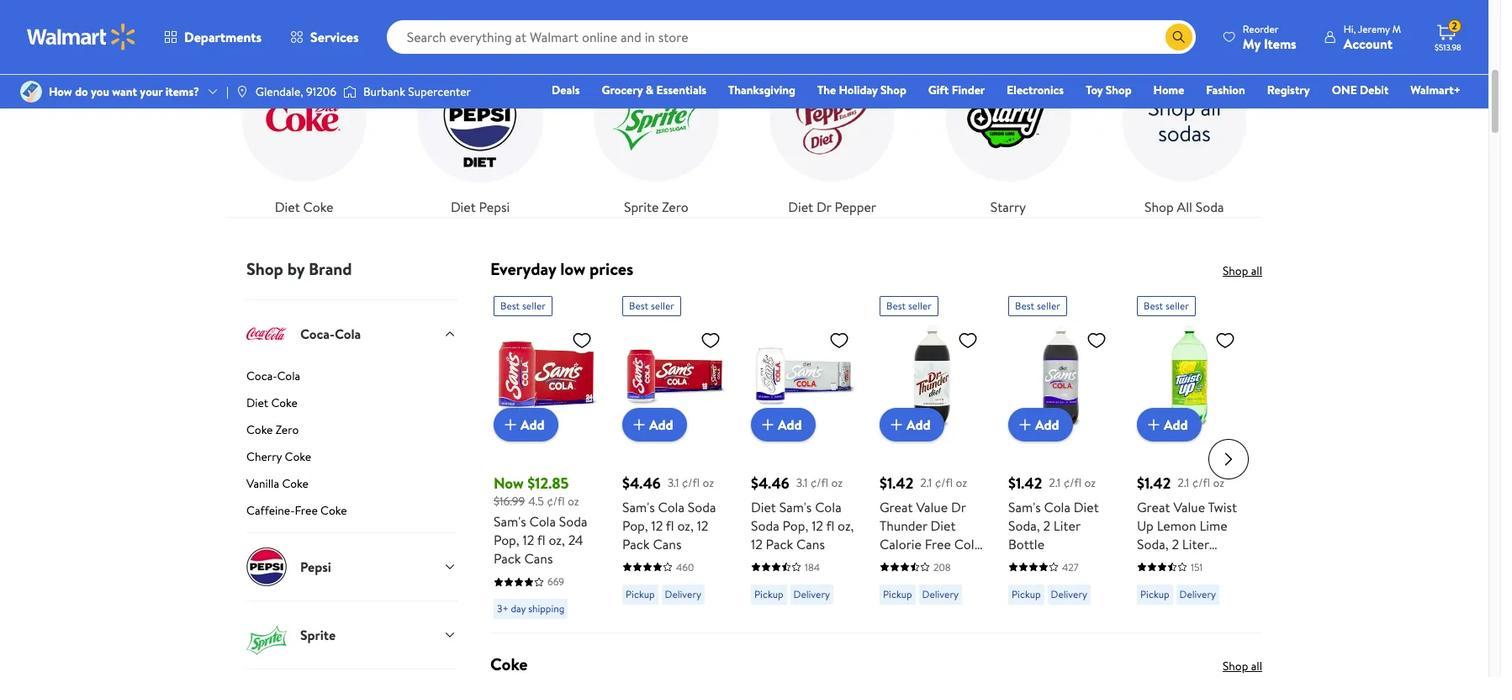 Task type: vqa. For each thing, say whether or not it's contained in the screenshot.
middle 2.1
yes



Task type: locate. For each thing, give the bounding box(es) containing it.
2 3.1 from the left
[[797, 474, 808, 491]]

1 vertical spatial zero
[[276, 422, 299, 438]]

5 product group from the left
[[1009, 289, 1114, 626]]

sam's inside now $12.85 $16.99 4.5 ¢/fl oz sam's cola soda pop, 12 fl oz, 24 pack cans
[[494, 513, 526, 531]]

4 pickup from the left
[[1012, 587, 1041, 602]]

 image right 91206
[[343, 83, 357, 100]]

2 vertical spatial pepsi
[[300, 558, 331, 576]]

glendale, 91206
[[256, 83, 337, 100]]

add for diet sam's cola soda pop, 12 fl oz, 12 pack cans image "add" button
[[778, 415, 802, 434]]

soda
[[1196, 198, 1225, 216], [688, 498, 717, 517], [559, 513, 588, 531], [751, 517, 780, 535]]

cola inside $4.46 3.1 ¢/fl oz sam's cola soda pop, 12 fl oz, 12 pack cans
[[658, 498, 685, 517]]

pop, right 24
[[623, 517, 649, 535]]

cola up 184
[[815, 498, 842, 517]]

departments button
[[150, 17, 276, 57]]

pickup for sam's cola soda pop, 12 fl oz, 12 pack cans
[[626, 587, 655, 602]]

coca-cola down brand
[[300, 325, 361, 343]]

oz inside $1.42 2.1 ¢/fl oz great value dr thunder diet calorie free cola soda, 2 liter bottle
[[956, 474, 968, 491]]

$16.99
[[494, 493, 525, 510]]

1 horizontal spatial soda,
[[1009, 517, 1041, 535]]

0 vertical spatial all
[[1252, 262, 1263, 279]]

seller
[[523, 299, 546, 313], [651, 299, 675, 313], [909, 299, 932, 313], [1037, 299, 1061, 313], [1166, 299, 1190, 313]]

coca-cola inside "dropdown button"
[[300, 325, 361, 343]]

1 add from the left
[[521, 415, 545, 434]]

great for lemon
[[1138, 498, 1171, 517]]

zero for sprite zero
[[662, 198, 689, 216]]

2 shop all from the top
[[1223, 658, 1263, 675]]

dr pepper link
[[755, 0, 911, 27]]

2 all from the top
[[1252, 658, 1263, 675]]

1 horizontal spatial $1.42
[[1009, 473, 1043, 494]]

2 shop all link from the top
[[1223, 658, 1263, 675]]

1 horizontal spatial 3.1
[[797, 474, 808, 491]]

mountain dew link
[[931, 0, 1087, 27]]

4 add to cart image from the left
[[887, 415, 907, 435]]

delivery down 460
[[665, 587, 702, 602]]

soda, inside the $1.42 2.1 ¢/fl oz sam's cola diet soda, 2 liter bottle
[[1009, 517, 1041, 535]]

4 best seller from the left
[[1016, 299, 1061, 313]]

the holiday shop link
[[810, 81, 915, 99]]

pack inside now $12.85 $16.99 4.5 ¢/fl oz sam's cola soda pop, 12 fl oz, 24 pack cans
[[494, 550, 521, 568]]

3 2.1 from the left
[[1178, 474, 1190, 491]]

cola up 427
[[1045, 498, 1071, 517]]

liter up 151
[[1183, 535, 1210, 554]]

burbank
[[364, 83, 406, 100]]

1 vertical spatial diet coke link
[[247, 395, 457, 418]]

4.5
[[529, 493, 544, 510]]

thanksgiving link
[[721, 81, 804, 99]]

pop, inside $4.46 3.1 ¢/fl oz diet sam's cola soda pop, 12 fl oz, 12 pack cans
[[783, 517, 809, 535]]

2.1
[[921, 474, 933, 491], [1050, 474, 1061, 491], [1178, 474, 1190, 491]]

fashion
[[1207, 82, 1246, 98]]

460
[[677, 560, 694, 575]]

1 $4.46 from the left
[[623, 473, 661, 494]]

coke down 3+
[[491, 653, 528, 676]]

coca-cola link up services
[[226, 0, 382, 27]]

oz for dr
[[956, 474, 968, 491]]

3 delivery from the left
[[923, 587, 959, 602]]

caffeine-
[[247, 502, 295, 519]]

your
[[140, 83, 163, 100]]

fashion link
[[1199, 81, 1254, 99]]

prices
[[590, 257, 634, 280]]

4 seller from the left
[[1037, 299, 1061, 313]]

$4.46 for sam's
[[623, 473, 661, 494]]

coke
[[303, 198, 334, 216], [271, 395, 298, 411], [247, 422, 273, 438], [285, 448, 311, 465], [282, 475, 309, 492], [321, 502, 347, 519], [491, 653, 528, 676]]

up
[[1138, 517, 1154, 535]]

sprite up prices
[[624, 198, 659, 216]]

add to cart image for sam's cola diet soda, 2 liter bottle
[[1016, 415, 1036, 435]]

dr inside $1.42 2.1 ¢/fl oz great value dr thunder diet calorie free cola soda, 2 liter bottle
[[952, 498, 966, 517]]

coke up brand
[[303, 198, 334, 216]]

value inside $1.42 2.1 ¢/fl oz great value dr thunder diet calorie free cola soda, 2 liter bottle
[[917, 498, 948, 517]]

clear search field text image
[[1146, 30, 1159, 43]]

3 $1.42 from the left
[[1138, 473, 1172, 494]]

¢/fl inside $1.42 2.1 ¢/fl oz great value twist up lemon lime soda, 2 liter bottle
[[1193, 474, 1211, 491]]

0 horizontal spatial  image
[[20, 81, 42, 103]]

¢/fl inside the $1.42 2.1 ¢/fl oz sam's cola diet soda, 2 liter bottle
[[1064, 474, 1082, 491]]

3 best from the left
[[887, 299, 906, 313]]

free up 208
[[925, 535, 952, 554]]

best up "great value twist up lemon lime soda, 2 liter bottle" image at the right
[[1144, 299, 1164, 313]]

great inside $1.42 2.1 ¢/fl oz great value dr thunder diet calorie free cola soda, 2 liter bottle
[[880, 498, 913, 517]]

3 seller from the left
[[909, 299, 932, 313]]

list
[[216, 0, 1273, 217]]

0 horizontal spatial free
[[295, 502, 318, 519]]

seller up great value dr thunder diet calorie free cola soda, 2 liter bottle image
[[909, 299, 932, 313]]

zero
[[662, 198, 689, 216], [276, 422, 299, 438]]

oz inside the $1.42 2.1 ¢/fl oz sam's cola diet soda, 2 liter bottle
[[1085, 474, 1096, 491]]

1 vertical spatial coca-cola
[[300, 325, 361, 343]]

best down everyday
[[501, 299, 520, 313]]

shop
[[881, 82, 907, 98], [1106, 82, 1132, 98], [1145, 198, 1174, 216], [247, 257, 284, 280], [1223, 262, 1249, 279], [1223, 658, 1249, 675]]

1 vertical spatial free
[[925, 535, 952, 554]]

1 vertical spatial coca-
[[300, 325, 335, 343]]

fl
[[666, 517, 675, 535], [827, 517, 835, 535], [538, 531, 546, 550]]

coke up cherry
[[247, 422, 273, 438]]

free down vanilla coke
[[295, 502, 318, 519]]

0 horizontal spatial $1.42
[[880, 473, 914, 494]]

¢/fl for cola
[[811, 474, 829, 491]]

add button for sam's cola soda pop, 12 fl oz, 12 pack cans image
[[623, 408, 687, 442]]

shop all for coke
[[1223, 658, 1263, 675]]

1 vertical spatial sprite
[[624, 198, 659, 216]]

great inside $1.42 2.1 ¢/fl oz great value twist up lemon lime soda, 2 liter bottle
[[1138, 498, 1171, 517]]

cola inside "dropdown button"
[[335, 325, 361, 343]]

best seller up sam's cola diet soda, 2 liter bottle image on the right
[[1016, 299, 1061, 313]]

2 add button from the left
[[623, 408, 687, 442]]

1 horizontal spatial zero
[[662, 198, 689, 216]]

4 best from the left
[[1016, 299, 1035, 313]]

liter right calorie
[[925, 554, 952, 572]]

1 vertical spatial pepsi
[[479, 198, 510, 216]]

0 horizontal spatial liter
[[925, 554, 952, 572]]

best seller down everyday
[[501, 299, 546, 313]]

cherry coke link
[[247, 448, 457, 472]]

soda inside $4.46 3.1 ¢/fl oz sam's cola soda pop, 12 fl oz, 12 pack cans
[[688, 498, 717, 517]]

$1.42 for sam's cola diet soda, 2 liter bottle
[[1009, 473, 1043, 494]]

delivery
[[665, 587, 702, 602], [794, 587, 831, 602], [923, 587, 959, 602], [1051, 587, 1088, 602], [1180, 587, 1217, 602]]

do
[[75, 83, 88, 100]]

1 vertical spatial shop all link
[[1223, 658, 1263, 675]]

 image right |
[[235, 85, 249, 98]]

3 product group from the left
[[751, 289, 857, 626]]

1 shop all from the top
[[1223, 262, 1263, 279]]

2 horizontal spatial pack
[[766, 535, 794, 554]]

best seller up great value dr thunder diet calorie free cola soda, 2 liter bottle image
[[887, 299, 932, 313]]

oz inside $4.46 3.1 ¢/fl oz sam's cola soda pop, 12 fl oz, 12 pack cans
[[703, 474, 714, 491]]

 image left "how"
[[20, 81, 42, 103]]

2 vertical spatial dr
[[952, 498, 966, 517]]

1 $1.42 from the left
[[880, 473, 914, 494]]

4 add from the left
[[907, 415, 931, 434]]

2 delivery from the left
[[794, 587, 831, 602]]

5 add to cart image from the left
[[1016, 415, 1036, 435]]

3 best seller from the left
[[887, 299, 932, 313]]

&
[[646, 82, 654, 98]]

1 pickup from the left
[[626, 587, 655, 602]]

coke up caffeine-free coke
[[282, 475, 309, 492]]

cola down 4.5
[[530, 513, 556, 531]]

great value
[[1151, 8, 1219, 27]]

1 product group from the left
[[494, 289, 599, 626]]

4 product group from the left
[[880, 289, 985, 626]]

2.1 inside $1.42 2.1 ¢/fl oz great value dr thunder diet calorie free cola soda, 2 liter bottle
[[921, 474, 933, 491]]

delivery down 208
[[923, 587, 959, 602]]

2 vertical spatial coca-cola
[[247, 368, 301, 384]]

oz, inside $4.46 3.1 ¢/fl oz diet sam's cola soda pop, 12 fl oz, 12 pack cans
[[838, 517, 854, 535]]

reorder my items
[[1244, 21, 1297, 53]]

cans up 460
[[653, 535, 682, 554]]

1 horizontal spatial $4.46
[[751, 473, 790, 494]]

free inside $1.42 2.1 ¢/fl oz great value dr thunder diet calorie free cola soda, 2 liter bottle
[[925, 535, 952, 554]]

cans inside $4.46 3.1 ¢/fl oz diet sam's cola soda pop, 12 fl oz, 12 pack cans
[[797, 535, 825, 554]]

0 horizontal spatial cans
[[525, 550, 553, 568]]

 image for glendale, 91206
[[235, 85, 249, 98]]

list containing coca-cola
[[216, 0, 1273, 217]]

great for diet
[[880, 498, 913, 517]]

great up calorie
[[880, 498, 913, 517]]

delivery down 151
[[1180, 587, 1217, 602]]

best seller up "great value twist up lemon lime soda, 2 liter bottle" image at the right
[[1144, 299, 1190, 313]]

debit
[[1361, 82, 1390, 98]]

2.1 inside $1.42 2.1 ¢/fl oz great value twist up lemon lime soda, 2 liter bottle
[[1178, 474, 1190, 491]]

coca-cola link for the bottommost diet coke link
[[247, 368, 457, 391]]

sprite link
[[579, 0, 735, 27]]

1 horizontal spatial fl
[[666, 517, 675, 535]]

208
[[934, 560, 951, 575]]

0 vertical spatial coca-cola link
[[226, 0, 382, 27]]

best for great value dr thunder diet calorie free cola soda, 2 liter bottle
[[887, 299, 906, 313]]

grocery & essentials
[[602, 82, 707, 98]]

1 vertical spatial coca-cola link
[[247, 368, 457, 391]]

best up great value dr thunder diet calorie free cola soda, 2 liter bottle image
[[887, 299, 906, 313]]

coca-cola link inside list
[[226, 0, 382, 27]]

$4.46 inside $4.46 3.1 ¢/fl oz sam's cola soda pop, 12 fl oz, 12 pack cans
[[623, 473, 661, 494]]

0 horizontal spatial oz,
[[549, 531, 565, 550]]

seller down everyday
[[523, 299, 546, 313]]

hi, jeremy m account
[[1344, 21, 1402, 53]]

oz, left the thunder
[[838, 517, 854, 535]]

value inside $1.42 2.1 ¢/fl oz great value twist up lemon lime soda, 2 liter bottle
[[1174, 498, 1206, 517]]

pepsi
[[465, 8, 496, 27], [479, 198, 510, 216], [300, 558, 331, 576]]

2 inside $1.42 2.1 ¢/fl oz great value twist up lemon lime soda, 2 liter bottle
[[1173, 535, 1180, 554]]

0 vertical spatial shop all link
[[1223, 262, 1263, 279]]

0 horizontal spatial 2.1
[[921, 474, 933, 491]]

shop all
[[1223, 262, 1263, 279], [1223, 658, 1263, 675]]

0 horizontal spatial pop,
[[494, 531, 520, 550]]

$513.98
[[1435, 41, 1462, 53]]

toy
[[1086, 82, 1104, 98]]

oz for diet
[[1085, 474, 1096, 491]]

best
[[501, 299, 520, 313], [629, 299, 649, 313], [887, 299, 906, 313], [1016, 299, 1035, 313], [1144, 299, 1164, 313]]

1 vertical spatial all
[[1252, 658, 1263, 675]]

bottle inside the $1.42 2.1 ¢/fl oz sam's cola diet soda, 2 liter bottle
[[1009, 535, 1045, 554]]

coca-cola up coke zero
[[247, 368, 301, 384]]

3 add from the left
[[778, 415, 802, 434]]

sprite zero
[[624, 198, 689, 216]]

add to cart image
[[1144, 415, 1165, 435]]

value
[[1187, 8, 1219, 27], [917, 498, 948, 517], [1174, 498, 1206, 517]]

soda, inside $1.42 2.1 ¢/fl oz great value dr thunder diet calorie free cola soda, 2 liter bottle
[[880, 554, 912, 572]]

diet inside "link"
[[451, 198, 476, 216]]

soda, inside $1.42 2.1 ¢/fl oz great value twist up lemon lime soda, 2 liter bottle
[[1138, 535, 1169, 554]]

cola
[[309, 8, 335, 27], [335, 325, 361, 343], [277, 368, 301, 384], [658, 498, 685, 517], [815, 498, 842, 517], [1045, 498, 1071, 517], [530, 513, 556, 531], [955, 535, 981, 554]]

coca-cola link
[[226, 0, 382, 27], [247, 368, 457, 391]]

sprite up grocery & essentials link
[[639, 8, 674, 27]]

oz for soda
[[703, 474, 714, 491]]

1 delivery from the left
[[665, 587, 702, 602]]

diet coke up shop by brand
[[275, 198, 334, 216]]

1 horizontal spatial 2.1
[[1050, 474, 1061, 491]]

Walmart Site-Wide search field
[[387, 20, 1196, 54]]

pack inside $4.46 3.1 ¢/fl oz sam's cola soda pop, 12 fl oz, 12 pack cans
[[623, 535, 650, 554]]

coca-cola link up coke zero link
[[247, 368, 457, 391]]

add button for "great value twist up lemon lime soda, 2 liter bottle" image at the right
[[1138, 408, 1202, 442]]

1 vertical spatial dr
[[817, 198, 832, 216]]

add button for great value dr thunder diet calorie free cola soda, 2 liter bottle image
[[880, 408, 945, 442]]

oz inside $1.42 2.1 ¢/fl oz great value twist up lemon lime soda, 2 liter bottle
[[1214, 474, 1225, 491]]

1 horizontal spatial pop,
[[623, 517, 649, 535]]

best down prices
[[629, 299, 649, 313]]

2 seller from the left
[[651, 299, 675, 313]]

2 horizontal spatial cans
[[797, 535, 825, 554]]

free
[[295, 502, 318, 519], [925, 535, 952, 554]]

home link
[[1147, 81, 1193, 99]]

5 add from the left
[[1036, 415, 1060, 434]]

2 horizontal spatial liter
[[1183, 535, 1210, 554]]

add to favorites list, sam's cola soda pop, 12 fl oz, 24 pack cans image
[[572, 330, 592, 351]]

oz
[[703, 474, 714, 491], [832, 474, 843, 491], [956, 474, 968, 491], [1085, 474, 1096, 491], [1214, 474, 1225, 491], [568, 493, 579, 510]]

gift finder link
[[921, 81, 993, 99]]

2 horizontal spatial fl
[[827, 517, 835, 535]]

5 delivery from the left
[[1180, 587, 1217, 602]]

pepsi inside "link"
[[479, 198, 510, 216]]

oz for cola
[[832, 474, 843, 491]]

cola up services
[[309, 8, 335, 27]]

0 horizontal spatial bottle
[[880, 572, 916, 591]]

2 add from the left
[[650, 415, 674, 434]]

1 horizontal spatial cans
[[653, 535, 682, 554]]

2 vertical spatial sprite
[[300, 626, 336, 644]]

coca- down brand
[[300, 325, 335, 343]]

oz, left 24
[[549, 531, 565, 550]]

pop, inside now $12.85 $16.99 4.5 ¢/fl oz sam's cola soda pop, 12 fl oz, 24 pack cans
[[494, 531, 520, 550]]

 image
[[20, 81, 42, 103], [343, 83, 357, 100], [235, 85, 249, 98]]

best seller
[[501, 299, 546, 313], [629, 299, 675, 313], [887, 299, 932, 313], [1016, 299, 1061, 313], [1144, 299, 1190, 313]]

0 horizontal spatial fl
[[538, 531, 546, 550]]

5 add button from the left
[[1009, 408, 1073, 442]]

1 shop all link from the top
[[1223, 262, 1263, 279]]

0 horizontal spatial pack
[[494, 550, 521, 568]]

diet coke up coke zero
[[247, 395, 298, 411]]

2
[[1453, 19, 1458, 33], [1044, 517, 1051, 535], [1173, 535, 1180, 554], [915, 554, 922, 572]]

shop all soda link
[[1107, 41, 1263, 217]]

2 horizontal spatial  image
[[343, 83, 357, 100]]

diet coke link
[[226, 41, 382, 217], [247, 395, 457, 418]]

2.1 inside the $1.42 2.1 ¢/fl oz sam's cola diet soda, 2 liter bottle
[[1050, 474, 1061, 491]]

1 all from the top
[[1252, 262, 1263, 279]]

2 horizontal spatial $1.42
[[1138, 473, 1172, 494]]

diet inside the $1.42 2.1 ¢/fl oz sam's cola diet soda, 2 liter bottle
[[1074, 498, 1100, 517]]

0 horizontal spatial 3.1
[[668, 474, 679, 491]]

1 horizontal spatial pack
[[623, 535, 650, 554]]

thunder
[[880, 517, 928, 535]]

$1.42 inside the $1.42 2.1 ¢/fl oz sam's cola diet soda, 2 liter bottle
[[1009, 473, 1043, 494]]

liter inside $1.42 2.1 ¢/fl oz great value dr thunder diet calorie free cola soda, 2 liter bottle
[[925, 554, 952, 572]]

pepper
[[821, 8, 863, 27], [835, 198, 877, 216]]

sprite
[[639, 8, 674, 27], [624, 198, 659, 216], [300, 626, 336, 644]]

electronics link
[[1000, 81, 1072, 99]]

1 best seller from the left
[[501, 299, 546, 313]]

add for "great value twist up lemon lime soda, 2 liter bottle" image at the right's "add" button
[[1165, 415, 1189, 434]]

0 vertical spatial zero
[[662, 198, 689, 216]]

cola up 460
[[658, 498, 685, 517]]

best seller for sam's cola diet soda, 2 liter bottle
[[1016, 299, 1061, 313]]

everyday
[[491, 257, 557, 280]]

cans up the 669
[[525, 550, 553, 568]]

$1.42 for great value dr thunder diet calorie free cola soda, 2 liter bottle
[[880, 473, 914, 494]]

¢/fl inside now $12.85 $16.99 4.5 ¢/fl oz sam's cola soda pop, 12 fl oz, 24 pack cans
[[547, 493, 565, 510]]

2 vertical spatial coca-
[[247, 368, 277, 384]]

2 $4.46 from the left
[[751, 473, 790, 494]]

$1.42 2.1 ¢/fl oz great value dr thunder diet calorie free cola soda, 2 liter bottle
[[880, 473, 981, 591]]

0 vertical spatial diet coke link
[[226, 41, 382, 217]]

cola right the thunder
[[955, 535, 981, 554]]

4 add button from the left
[[880, 408, 945, 442]]

$4.46 for diet
[[751, 473, 790, 494]]

add button
[[494, 408, 558, 442], [623, 408, 687, 442], [751, 408, 816, 442], [880, 408, 945, 442], [1009, 408, 1073, 442], [1138, 408, 1202, 442]]

0 vertical spatial diet coke
[[275, 198, 334, 216]]

coca-cola up services
[[273, 8, 335, 27]]

0 vertical spatial free
[[295, 502, 318, 519]]

coke down "vanilla coke" link
[[321, 502, 347, 519]]

pop, down $16.99
[[494, 531, 520, 550]]

great left lime at the bottom right
[[1138, 498, 1171, 517]]

0 horizontal spatial soda,
[[880, 554, 912, 572]]

best up sam's cola diet soda, 2 liter bottle image on the right
[[1016, 299, 1035, 313]]

add to cart image
[[501, 415, 521, 435], [629, 415, 650, 435], [758, 415, 778, 435], [887, 415, 907, 435], [1016, 415, 1036, 435]]

seller for sam's cola soda pop, 12 fl oz, 12 pack cans
[[651, 299, 675, 313]]

¢/fl inside $1.42 2.1 ¢/fl oz great value dr thunder diet calorie free cola soda, 2 liter bottle
[[935, 474, 953, 491]]

2 $1.42 from the left
[[1009, 473, 1043, 494]]

1 horizontal spatial liter
[[1054, 517, 1081, 535]]

sam's inside the $1.42 2.1 ¢/fl oz sam's cola diet soda, 2 liter bottle
[[1009, 498, 1041, 517]]

1 seller from the left
[[523, 299, 546, 313]]

sam's cola diet soda, 2 liter bottle image
[[1009, 323, 1114, 428]]

¢/fl
[[682, 474, 700, 491], [811, 474, 829, 491], [935, 474, 953, 491], [1064, 474, 1082, 491], [1193, 474, 1211, 491], [547, 493, 565, 510]]

2.1 for twist
[[1178, 474, 1190, 491]]

¢/fl inside $4.46 3.1 ¢/fl oz diet sam's cola soda pop, 12 fl oz, 12 pack cans
[[811, 474, 829, 491]]

3+
[[497, 602, 509, 616]]

diet pepsi link
[[402, 41, 558, 217]]

cola down brand
[[335, 325, 361, 343]]

sam's cola soda pop, 12 fl oz, 12 pack cans image
[[623, 323, 728, 428]]

$12.85
[[528, 473, 569, 494]]

one debit
[[1333, 82, 1390, 98]]

1 add button from the left
[[494, 408, 558, 442]]

2 add to cart image from the left
[[629, 415, 650, 435]]

finder
[[952, 82, 986, 98]]

6 add button from the left
[[1138, 408, 1202, 442]]

1 vertical spatial shop all
[[1223, 658, 1263, 675]]

2 horizontal spatial pop,
[[783, 517, 809, 535]]

1 horizontal spatial oz,
[[678, 517, 694, 535]]

walmart+
[[1411, 82, 1462, 98]]

coca- up coke zero
[[247, 368, 277, 384]]

2 best from the left
[[629, 299, 649, 313]]

oz, up 460
[[678, 517, 694, 535]]

3.1 inside $4.46 3.1 ¢/fl oz diet sam's cola soda pop, 12 fl oz, 12 pack cans
[[797, 474, 808, 491]]

$4.46 inside $4.46 3.1 ¢/fl oz diet sam's cola soda pop, 12 fl oz, 12 pack cans
[[751, 473, 790, 494]]

3 add button from the left
[[751, 408, 816, 442]]

seller up sam's cola soda pop, 12 fl oz, 12 pack cans image
[[651, 299, 675, 313]]

pop, up 184
[[783, 517, 809, 535]]

bottle inside $1.42 2.1 ¢/fl oz great value twist up lemon lime soda, 2 liter bottle
[[1138, 554, 1174, 572]]

brand
[[309, 257, 352, 280]]

coca- up 'glendale, 91206'
[[273, 8, 309, 27]]

0 horizontal spatial zero
[[276, 422, 299, 438]]

caffeine-free coke
[[247, 502, 347, 519]]

add to favorites list, great value twist up lemon lime soda, 2 liter bottle image
[[1216, 330, 1236, 351]]

6 product group from the left
[[1138, 289, 1243, 626]]

sprite down "pepsi" dropdown button on the bottom left of the page
[[300, 626, 336, 644]]

0 vertical spatial shop all
[[1223, 262, 1263, 279]]

liter up 427
[[1054, 517, 1081, 535]]

liter inside the $1.42 2.1 ¢/fl oz sam's cola diet soda, 2 liter bottle
[[1054, 517, 1081, 535]]

1 2.1 from the left
[[921, 474, 933, 491]]

shop inside list
[[1145, 198, 1174, 216]]

great
[[1151, 8, 1184, 27], [880, 498, 913, 517], [1138, 498, 1171, 517]]

3.1 inside $4.46 3.1 ¢/fl oz sam's cola soda pop, 12 fl oz, 12 pack cans
[[668, 474, 679, 491]]

vanilla
[[247, 475, 279, 492]]

0 horizontal spatial $4.46
[[623, 473, 661, 494]]

great up the search icon
[[1151, 8, 1184, 27]]

6 add from the left
[[1165, 415, 1189, 434]]

cans inside $4.46 3.1 ¢/fl oz sam's cola soda pop, 12 fl oz, 12 pack cans
[[653, 535, 682, 554]]

product group
[[494, 289, 599, 626], [623, 289, 728, 626], [751, 289, 857, 626], [880, 289, 985, 626], [1009, 289, 1114, 626], [1138, 289, 1243, 626]]

2 horizontal spatial 2.1
[[1178, 474, 1190, 491]]

$1.42 inside $1.42 2.1 ¢/fl oz great value dr thunder diet calorie free cola soda, 2 liter bottle
[[880, 473, 914, 494]]

2 horizontal spatial bottle
[[1138, 554, 1174, 572]]

delivery for sam's cola diet soda, 2 liter bottle
[[1051, 587, 1088, 602]]

0 vertical spatial dr
[[803, 8, 818, 27]]

seller up sam's cola diet soda, 2 liter bottle image on the right
[[1037, 299, 1061, 313]]

dr
[[803, 8, 818, 27], [817, 198, 832, 216], [952, 498, 966, 517]]

4 delivery from the left
[[1051, 587, 1088, 602]]

seller up "great value twist up lemon lime soda, 2 liter bottle" image at the right
[[1166, 299, 1190, 313]]

2 horizontal spatial oz,
[[838, 517, 854, 535]]

oz inside $4.46 3.1 ¢/fl oz diet sam's cola soda pop, 12 fl oz, 12 pack cans
[[832, 474, 843, 491]]

cherry
[[247, 448, 282, 465]]

3+ day shipping
[[497, 602, 565, 616]]

¢/fl for twist
[[1193, 474, 1211, 491]]

diet inside $4.46 3.1 ¢/fl oz diet sam's cola soda pop, 12 fl oz, 12 pack cans
[[751, 498, 777, 517]]

delivery down 427
[[1051, 587, 1088, 602]]

1 horizontal spatial bottle
[[1009, 535, 1045, 554]]

¢/fl inside $4.46 3.1 ¢/fl oz sam's cola soda pop, 12 fl oz, 12 pack cans
[[682, 474, 700, 491]]

1 horizontal spatial  image
[[235, 85, 249, 98]]

best seller down prices
[[629, 299, 675, 313]]

12 inside now $12.85 $16.99 4.5 ¢/fl oz sam's cola soda pop, 12 fl oz, 24 pack cans
[[523, 531, 535, 550]]

2 horizontal spatial soda,
[[1138, 535, 1169, 554]]

5 best from the left
[[1144, 299, 1164, 313]]

2 2.1 from the left
[[1050, 474, 1061, 491]]

mountain dew
[[966, 8, 1051, 27]]

shipping
[[529, 602, 565, 616]]

cans up 184
[[797, 535, 825, 554]]

3 pickup from the left
[[884, 587, 913, 602]]

1 horizontal spatial free
[[925, 535, 952, 554]]

1 3.1 from the left
[[668, 474, 679, 491]]

delivery down 184
[[794, 587, 831, 602]]

2 best seller from the left
[[629, 299, 675, 313]]

seller for sam's cola diet soda, 2 liter bottle
[[1037, 299, 1061, 313]]

shop all link
[[1223, 262, 1263, 279], [1223, 658, 1263, 675]]



Task type: describe. For each thing, give the bounding box(es) containing it.
best seller for sam's cola soda pop, 12 fl oz, 12 pack cans
[[629, 299, 675, 313]]

427
[[1063, 560, 1079, 575]]

sprite zero link
[[579, 41, 735, 217]]

oz inside now $12.85 $16.99 4.5 ¢/fl oz sam's cola soda pop, 12 fl oz, 24 pack cans
[[568, 493, 579, 510]]

how
[[49, 83, 72, 100]]

registry link
[[1260, 81, 1318, 99]]

great value link
[[1107, 0, 1263, 27]]

value for diet
[[917, 498, 948, 517]]

0 vertical spatial pepper
[[821, 8, 863, 27]]

2 product group from the left
[[623, 289, 728, 626]]

pickup for great value dr thunder diet calorie free cola soda, 2 liter bottle
[[884, 587, 913, 602]]

sprite button
[[247, 601, 457, 669]]

best for sam's cola soda pop, 12 fl oz, 12 pack cans
[[629, 299, 649, 313]]

dr inside dr pepper link
[[803, 8, 818, 27]]

lemon
[[1158, 517, 1197, 535]]

soda inside $4.46 3.1 ¢/fl oz diet sam's cola soda pop, 12 fl oz, 12 pack cans
[[751, 517, 780, 535]]

all for coke
[[1252, 658, 1263, 675]]

the
[[818, 82, 837, 98]]

burbank supercenter
[[364, 83, 471, 100]]

24
[[569, 531, 584, 550]]

add for "add" button for sam's cola soda pop, 12 fl oz, 24 pack cans image
[[521, 415, 545, 434]]

|
[[226, 83, 229, 100]]

free inside "caffeine-free coke" link
[[295, 502, 318, 519]]

items?
[[166, 83, 199, 100]]

add to cart image for great value dr thunder diet calorie free cola soda, 2 liter bottle
[[887, 415, 907, 435]]

coca- inside coca-cola "dropdown button"
[[300, 325, 335, 343]]

pepsi link
[[402, 0, 558, 27]]

add to favorites list, sam's cola diet soda, 2 liter bottle image
[[1087, 330, 1107, 351]]

home
[[1154, 82, 1185, 98]]

great value dr thunder diet calorie free cola soda, 2 liter bottle image
[[880, 323, 985, 428]]

great value twist up lemon lime soda, 2 liter bottle image
[[1138, 323, 1243, 428]]

account
[[1344, 34, 1393, 53]]

calorie
[[880, 535, 922, 554]]

vanilla coke
[[247, 475, 309, 492]]

essentials
[[657, 82, 707, 98]]

the holiday shop
[[818, 82, 907, 98]]

¢/fl for soda
[[682, 474, 700, 491]]

1 best from the left
[[501, 299, 520, 313]]

grocery
[[602, 82, 643, 98]]

184
[[805, 560, 820, 575]]

holiday
[[839, 82, 878, 98]]

items
[[1265, 34, 1297, 53]]

one
[[1333, 82, 1358, 98]]

oz, inside $4.46 3.1 ¢/fl oz sam's cola soda pop, 12 fl oz, 12 pack cans
[[678, 517, 694, 535]]

Search search field
[[387, 20, 1196, 54]]

add for "add" button related to sam's cola diet soda, 2 liter bottle image on the right
[[1036, 415, 1060, 434]]

add for sam's cola soda pop, 12 fl oz, 12 pack cans image's "add" button
[[650, 415, 674, 434]]

all for everyday low prices
[[1252, 262, 1263, 279]]

1 vertical spatial pepper
[[835, 198, 877, 216]]

sprite inside dropdown button
[[300, 626, 336, 644]]

2 inside $1.42 2.1 ¢/fl oz great value dr thunder diet calorie free cola soda, 2 liter bottle
[[915, 554, 922, 572]]

sam's inside $4.46 3.1 ¢/fl oz sam's cola soda pop, 12 fl oz, 12 pack cans
[[623, 498, 655, 517]]

grocery & essentials link
[[595, 81, 714, 99]]

mountain
[[966, 8, 1022, 27]]

¢/fl for dr
[[935, 474, 953, 491]]

add to favorites list, diet sam's cola soda pop, 12 fl oz, 12 pack cans image
[[830, 330, 850, 351]]

coke right cherry
[[285, 448, 311, 465]]

lime
[[1200, 517, 1228, 535]]

pop, inside $4.46 3.1 ¢/fl oz sam's cola soda pop, 12 fl oz, 12 pack cans
[[623, 517, 649, 535]]

coke up coke zero
[[271, 395, 298, 411]]

cola up coke zero
[[277, 368, 301, 384]]

add to cart image for sam's cola soda pop, 12 fl oz, 12 pack cans
[[629, 415, 650, 435]]

low
[[561, 257, 586, 280]]

coke zero
[[247, 422, 299, 438]]

 image for how do you want your items?
[[20, 81, 42, 103]]

1 vertical spatial diet coke
[[247, 395, 298, 411]]

2 inside "2 $513.98"
[[1453, 19, 1458, 33]]

thanksgiving
[[729, 82, 796, 98]]

gift finder
[[929, 82, 986, 98]]

value for lemon
[[1174, 498, 1206, 517]]

now
[[494, 473, 524, 494]]

add button for sam's cola diet soda, 2 liter bottle image on the right
[[1009, 408, 1073, 442]]

dew
[[1025, 8, 1051, 27]]

fl inside now $12.85 $16.99 4.5 ¢/fl oz sam's cola soda pop, 12 fl oz, 24 pack cans
[[538, 531, 546, 550]]

cherry coke
[[247, 448, 311, 465]]

3.1 for cola
[[668, 474, 679, 491]]

 image for burbank supercenter
[[343, 83, 357, 100]]

5 best seller from the left
[[1144, 299, 1190, 313]]

toy shop
[[1086, 82, 1132, 98]]

cola inside $1.42 2.1 ¢/fl oz great value dr thunder diet calorie free cola soda, 2 liter bottle
[[955, 535, 981, 554]]

oz, inside now $12.85 $16.99 4.5 ¢/fl oz sam's cola soda pop, 12 fl oz, 24 pack cans
[[549, 531, 565, 550]]

$1.42 2.1 ¢/fl oz great value twist up lemon lime soda, 2 liter bottle
[[1138, 473, 1238, 572]]

reorder
[[1244, 21, 1279, 36]]

liter inside $1.42 2.1 ¢/fl oz great value twist up lemon lime soda, 2 liter bottle
[[1183, 535, 1210, 554]]

shop all link for everyday low prices
[[1223, 262, 1263, 279]]

great inside list
[[1151, 8, 1184, 27]]

91206
[[306, 83, 337, 100]]

shop all soda
[[1145, 198, 1225, 216]]

product group containing now $12.85
[[494, 289, 599, 626]]

cola inside now $12.85 $16.99 4.5 ¢/fl oz sam's cola soda pop, 12 fl oz, 24 pack cans
[[530, 513, 556, 531]]

0 vertical spatial pepsi
[[465, 8, 496, 27]]

m
[[1393, 21, 1402, 36]]

starry
[[991, 198, 1027, 216]]

how do you want your items?
[[49, 83, 199, 100]]

seller for great value dr thunder diet calorie free cola soda, 2 liter bottle
[[909, 299, 932, 313]]

cola inside the $1.42 2.1 ¢/fl oz sam's cola diet soda, 2 liter bottle
[[1045, 498, 1071, 517]]

diet inside $1.42 2.1 ¢/fl oz great value dr thunder diet calorie free cola soda, 2 liter bottle
[[931, 517, 956, 535]]

next slide for product carousel list image
[[1209, 439, 1250, 480]]

soda inside now $12.85 $16.99 4.5 ¢/fl oz sam's cola soda pop, 12 fl oz, 24 pack cans
[[559, 513, 588, 531]]

you
[[91, 83, 109, 100]]

departments
[[184, 28, 262, 46]]

deals
[[552, 82, 580, 98]]

sam's inside $4.46 3.1 ¢/fl oz diet sam's cola soda pop, 12 fl oz, 12 pack cans
[[780, 498, 812, 517]]

add to favorites list, great value dr thunder diet calorie free cola soda, 2 liter bottle image
[[958, 330, 979, 351]]

1 add to cart image from the left
[[501, 415, 521, 435]]

vanilla coke link
[[247, 475, 457, 499]]

fl inside $4.46 3.1 ¢/fl oz sam's cola soda pop, 12 fl oz, 12 pack cans
[[666, 517, 675, 535]]

cola inside list
[[309, 8, 335, 27]]

3.1 for sam's
[[797, 474, 808, 491]]

dr inside diet dr pepper link
[[817, 198, 832, 216]]

fl inside $4.46 3.1 ¢/fl oz diet sam's cola soda pop, 12 fl oz, 12 pack cans
[[827, 517, 835, 535]]

by
[[288, 257, 305, 280]]

add button for sam's cola soda pop, 12 fl oz, 24 pack cans image
[[494, 408, 558, 442]]

add for great value dr thunder diet calorie free cola soda, 2 liter bottle image "add" button
[[907, 415, 931, 434]]

pepsi inside dropdown button
[[300, 558, 331, 576]]

pickup for sam's cola diet soda, 2 liter bottle
[[1012, 587, 1041, 602]]

$4.46 3.1 ¢/fl oz sam's cola soda pop, 12 fl oz, 12 pack cans
[[623, 473, 717, 554]]

coke zero link
[[247, 422, 457, 445]]

all
[[1178, 198, 1193, 216]]

delivery for great value dr thunder diet calorie free cola soda, 2 liter bottle
[[923, 587, 959, 602]]

shop all for everyday low prices
[[1223, 262, 1263, 279]]

3 add to cart image from the left
[[758, 415, 778, 435]]

oz for twist
[[1214, 474, 1225, 491]]

diet dr pepper link
[[755, 41, 911, 217]]

cans inside now $12.85 $16.99 4.5 ¢/fl oz sam's cola soda pop, 12 fl oz, 24 pack cans
[[525, 550, 553, 568]]

$1.42 inside $1.42 2.1 ¢/fl oz great value twist up lemon lime soda, 2 liter bottle
[[1138, 473, 1172, 494]]

gift
[[929, 82, 949, 98]]

coke inside list
[[303, 198, 334, 216]]

cola inside $4.46 3.1 ¢/fl oz diet sam's cola soda pop, 12 fl oz, 12 pack cans
[[815, 498, 842, 517]]

2.1 for diet
[[1050, 474, 1061, 491]]

pepsi button
[[247, 533, 457, 601]]

zero for coke zero
[[276, 422, 299, 438]]

2 pickup from the left
[[755, 587, 784, 602]]

services button
[[276, 17, 373, 57]]

0 vertical spatial coca-cola
[[273, 8, 335, 27]]

everyday low prices
[[491, 257, 634, 280]]

walmart+ link
[[1404, 81, 1469, 99]]

services
[[311, 28, 359, 46]]

add to favorites list, sam's cola soda pop, 12 fl oz, 12 pack cans image
[[701, 330, 721, 351]]

pack inside $4.46 3.1 ¢/fl oz diet sam's cola soda pop, 12 fl oz, 12 pack cans
[[766, 535, 794, 554]]

sam's cola soda pop, 12 fl oz, 24 pack cans image
[[494, 323, 599, 428]]

coca-cola link for pepsi link
[[226, 0, 382, 27]]

supercenter
[[408, 83, 471, 100]]

search icon image
[[1173, 30, 1186, 44]]

shop all link for coke
[[1223, 658, 1263, 675]]

¢/fl for diet
[[1064, 474, 1082, 491]]

one debit link
[[1325, 81, 1397, 99]]

best for sam's cola diet soda, 2 liter bottle
[[1016, 299, 1035, 313]]

2.1 for dr
[[921, 474, 933, 491]]

5 seller from the left
[[1166, 299, 1190, 313]]

0 vertical spatial coca-
[[273, 8, 309, 27]]

2 inside the $1.42 2.1 ¢/fl oz sam's cola diet soda, 2 liter bottle
[[1044, 517, 1051, 535]]

day
[[511, 602, 526, 616]]

add button for diet sam's cola soda pop, 12 fl oz, 12 pack cans image
[[751, 408, 816, 442]]

best seller for great value dr thunder diet calorie free cola soda, 2 liter bottle
[[887, 299, 932, 313]]

5 pickup from the left
[[1141, 587, 1170, 602]]

$1.42 2.1 ¢/fl oz sam's cola diet soda, 2 liter bottle
[[1009, 473, 1100, 554]]

diet dr pepper
[[789, 198, 877, 216]]

toy shop link
[[1079, 81, 1140, 99]]

669
[[548, 575, 564, 589]]

diet sam's cola soda pop, 12 fl oz, 12 pack cans image
[[751, 323, 857, 428]]

electronics
[[1007, 82, 1065, 98]]

walmart image
[[27, 24, 136, 50]]

bottle inside $1.42 2.1 ¢/fl oz great value dr thunder diet calorie free cola soda, 2 liter bottle
[[880, 572, 916, 591]]

starry link
[[931, 41, 1087, 217]]

151
[[1191, 560, 1203, 575]]

want
[[112, 83, 137, 100]]

jeremy
[[1359, 21, 1391, 36]]

twist
[[1209, 498, 1238, 517]]

deals link
[[544, 81, 588, 99]]

0 vertical spatial sprite
[[639, 8, 674, 27]]

delivery for sam's cola soda pop, 12 fl oz, 12 pack cans
[[665, 587, 702, 602]]

registry
[[1268, 82, 1311, 98]]



